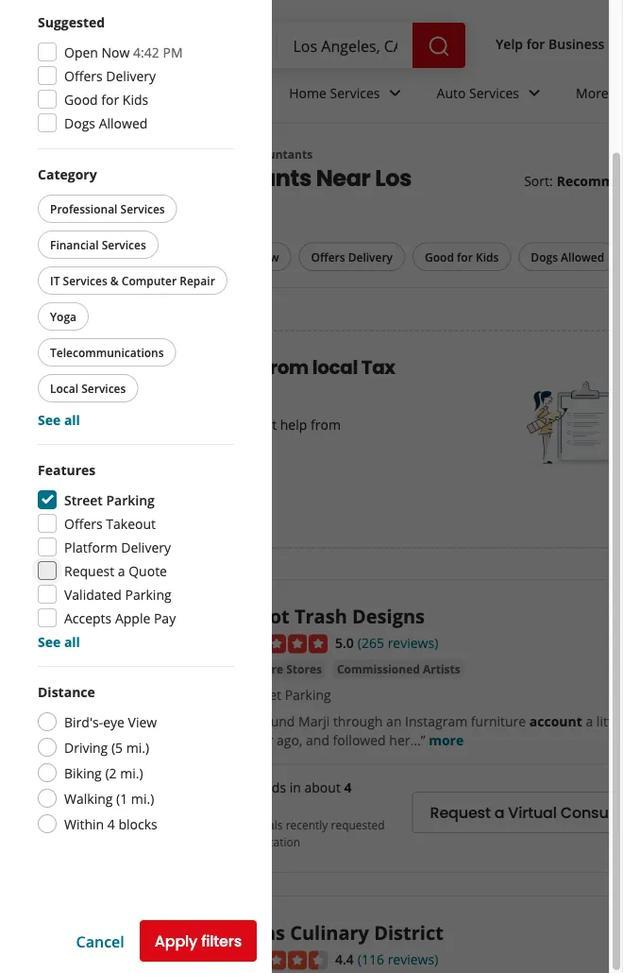Task type: vqa. For each thing, say whether or not it's contained in the screenshot.
stars associated with "Filter reviews by 5 stars rating" element
no



Task type: locate. For each thing, give the bounding box(es) containing it.
california
[[140, 192, 252, 224]]

1 horizontal spatial good
[[425, 249, 454, 264]]

1 vertical spatial kids
[[476, 249, 499, 264]]

us
[[95, 415, 109, 433]]

1 horizontal spatial street
[[245, 686, 282, 704]]

request inside button
[[430, 802, 491, 823]]

1 horizontal spatial now
[[254, 249, 279, 264]]

services for local services button
[[81, 380, 126, 396]]

dogs up category
[[64, 114, 95, 132]]

1 vertical spatial about
[[305, 778, 341, 796]]

yelp up auto services "link"
[[496, 35, 523, 53]]

kids
[[123, 90, 149, 108], [476, 249, 499, 264]]

apply filters
[[155, 931, 242, 952]]

1 horizontal spatial offers delivery
[[311, 249, 393, 264]]

free
[[70, 354, 110, 381]]

see for category
[[38, 410, 61, 428]]

0 horizontal spatial open
[[64, 43, 98, 61]]

delivery
[[106, 67, 156, 85], [348, 249, 393, 264], [121, 538, 171, 556]]

1 horizontal spatial 4
[[344, 778, 352, 796]]

dogs allowed up professional services link
[[64, 114, 148, 132]]

group containing features
[[38, 460, 234, 651]]

0 vertical spatial now
[[102, 43, 130, 61]]

1 vertical spatial reviews)
[[388, 950, 439, 968]]

accountants
[[242, 146, 313, 162], [165, 162, 312, 194]]

professional services
[[92, 146, 211, 162], [50, 201, 165, 216]]

delivery up quote
[[121, 538, 171, 556]]

0 horizontal spatial good
[[64, 90, 98, 108]]

1 vertical spatial good for kids
[[425, 249, 499, 264]]

now inside button
[[254, 249, 279, 264]]

2 see all from the top
[[38, 633, 80, 650]]

4.4 star rating image
[[226, 951, 328, 970]]

services
[[330, 84, 380, 102], [470, 84, 520, 102], [165, 146, 211, 162], [121, 201, 165, 216], [102, 237, 146, 252], [63, 273, 107, 288], [81, 380, 126, 396]]

dogs allowed inside button
[[531, 249, 605, 264]]

angeles,
[[38, 192, 136, 224]]

reviews) inside the (116 reviews) link
[[388, 950, 439, 968]]

dogs allowed down sort: on the right top
[[531, 249, 605, 264]]

open for open now
[[221, 249, 251, 264]]

services left 24 chevron down v2 image
[[470, 84, 520, 102]]

open down the suggested
[[64, 43, 98, 61]]

a left virtual
[[495, 802, 505, 823]]

services up it services & computer repair
[[102, 237, 146, 252]]

0 horizontal spatial good for kids
[[64, 90, 149, 108]]

street inside group
[[64, 491, 103, 509]]

1 vertical spatial now
[[254, 249, 279, 264]]

0 horizontal spatial dogs
[[64, 114, 95, 132]]

now for open now 4:42 pm
[[102, 43, 130, 61]]

telecommunications button
[[38, 338, 176, 367]]

0 vertical spatial 4
[[344, 778, 352, 796]]

parking down stores
[[285, 686, 331, 704]]

2 all from the top
[[64, 633, 80, 650]]

1 vertical spatial parking
[[125, 585, 172, 603]]

24 chevron down v2 image
[[523, 82, 546, 104]]

24 chevron down v2 image right more
[[613, 82, 624, 104]]

apple
[[115, 609, 150, 627]]

open now button
[[209, 242, 291, 271]]

0 vertical spatial about
[[113, 415, 149, 433]]

good inside good for kids button
[[425, 249, 454, 264]]

0 vertical spatial offers delivery
[[64, 67, 156, 85]]

option group
[[38, 682, 234, 836]]

good right 'offers delivery' button
[[425, 249, 454, 264]]

about right in
[[305, 778, 341, 796]]

open inside button
[[221, 249, 251, 264]]

0 horizontal spatial allowed
[[99, 114, 148, 132]]

services down 1
[[63, 273, 107, 288]]

driving (5 mi.)
[[64, 738, 149, 756]]

near
[[316, 162, 371, 194]]

street down furniture
[[245, 686, 282, 704]]

2 horizontal spatial for
[[527, 35, 545, 53]]

0 vertical spatial for
[[527, 35, 545, 53]]

16 chevron right v2 image left accountants link
[[219, 147, 234, 162]]

1 horizontal spatial 16 chevron right v2 image
[[219, 147, 234, 162]]

0 horizontal spatial now
[[102, 43, 130, 61]]

1 vertical spatial dogs allowed
[[531, 249, 605, 264]]

yoga
[[50, 308, 77, 324]]

good for kids inside good for kids button
[[425, 249, 499, 264]]

0 vertical spatial offers
[[64, 67, 103, 85]]

kids inside button
[[476, 249, 499, 264]]

0 horizontal spatial for
[[101, 90, 119, 108]]

0 horizontal spatial 4
[[108, 815, 115, 833]]

reviews) up commissioned artists
[[388, 634, 439, 652]]

furniture
[[230, 661, 284, 677]]

pm
[[163, 43, 183, 61]]

sponsored
[[70, 434, 136, 452]]

1 vertical spatial see
[[38, 633, 61, 650]]

recently
[[286, 817, 328, 833]]

district
[[374, 919, 444, 945]]

1 vertical spatial see all button
[[38, 633, 80, 650]]

filters
[[201, 931, 242, 952]]

a inside a little
[[586, 712, 594, 730]]

request inside group
[[64, 562, 114, 580]]

professional up professional services button
[[92, 146, 162, 162]]

1 reviews) from the top
[[388, 634, 439, 652]]

professional services down 10
[[50, 201, 165, 216]]

24 chevron down v2 image
[[384, 82, 407, 104], [613, 82, 624, 104]]

delivery down open now 4:42 pm
[[106, 67, 156, 85]]

0 vertical spatial see all
[[38, 410, 80, 428]]

within
[[64, 815, 104, 833]]

2 24 chevron down v2 image from the left
[[613, 82, 624, 104]]

1 horizontal spatial 24 chevron down v2 image
[[613, 82, 624, 104]]

1 vertical spatial delivery
[[348, 249, 393, 264]]

0 horizontal spatial 24 chevron down v2 image
[[384, 82, 407, 104]]

from right help at the left top of page
[[311, 415, 341, 433]]

0 vertical spatial from
[[263, 354, 309, 381]]

parking down quote
[[125, 585, 172, 603]]

1 see from the top
[[38, 410, 61, 428]]

street down the features
[[64, 491, 103, 509]]

all down accepts
[[64, 633, 80, 650]]

10
[[84, 162, 107, 194]]

5.0 link
[[335, 632, 354, 652]]

for inside filters group
[[457, 249, 473, 264]]

reviews) inside (265 reviews) link
[[388, 634, 439, 652]]

through
[[333, 712, 383, 730]]

1 horizontal spatial street parking
[[245, 686, 331, 704]]

now
[[102, 43, 130, 61], [254, 249, 279, 264]]

yelp up category
[[38, 146, 62, 162]]

0 vertical spatial see
[[38, 410, 61, 428]]

1 horizontal spatial allowed
[[561, 249, 605, 264]]

offers down get
[[64, 514, 103, 532]]

0 vertical spatial dogs
[[64, 114, 95, 132]]

offers for open now
[[64, 67, 103, 85]]

1 horizontal spatial good for kids
[[425, 249, 499, 264]]

mi.) right "(5"
[[126, 738, 149, 756]]

see all button down local
[[38, 410, 80, 428]]

1 vertical spatial yelp
[[38, 146, 62, 162]]

offers down open now 4:42 pm
[[64, 67, 103, 85]]

1 vertical spatial offers
[[311, 249, 345, 264]]

1 horizontal spatial yelp
[[496, 35, 523, 53]]

offers delivery down near
[[311, 249, 393, 264]]

open down california
[[221, 249, 251, 264]]

mi.) right (2
[[120, 764, 143, 782]]

1 all from the top
[[64, 410, 80, 428]]

all
[[99, 249, 113, 264]]

now down top 10 best accountants near los angeles, california
[[254, 249, 279, 264]]

from left the local
[[263, 354, 309, 381]]

dogs down sort: on the right top
[[531, 249, 558, 264]]

0 vertical spatial street parking
[[64, 491, 155, 509]]

0 vertical spatial see all button
[[38, 410, 80, 428]]

from
[[263, 354, 309, 381], [311, 415, 341, 433]]

get started
[[85, 493, 168, 514]]

a inside 8 locals recently requested a consultation
[[226, 834, 232, 849]]

8
[[244, 817, 250, 833]]

2 vertical spatial parking
[[285, 686, 331, 704]]

0 vertical spatial yelp
[[496, 35, 523, 53]]

24 chevron down v2 image inside home services link
[[384, 82, 407, 104]]

professional services up california
[[92, 146, 211, 162]]

yoga button
[[38, 302, 89, 331]]

(1
[[116, 789, 128, 807]]

1 16 chevron right v2 image from the left
[[70, 147, 85, 162]]

(265
[[358, 634, 385, 652]]

24 chevron down v2 image inside more link
[[613, 82, 624, 104]]

1 24 chevron down v2 image from the left
[[384, 82, 407, 104]]

request down platform
[[64, 562, 114, 580]]

see all button for features
[[38, 633, 80, 650]]

offers right open now button
[[311, 249, 345, 264]]

allowed inside group
[[99, 114, 148, 132]]

0 vertical spatial good
[[64, 90, 98, 108]]

tax
[[362, 354, 396, 381]]

services down telecommunications button
[[81, 380, 126, 396]]

1 vertical spatial group
[[34, 164, 234, 429]]

1 vertical spatial professional
[[50, 201, 118, 216]]

0 horizontal spatial kids
[[123, 90, 149, 108]]

1 horizontal spatial from
[[311, 415, 341, 433]]

1 vertical spatial offers delivery
[[311, 249, 393, 264]]

now inside group
[[102, 43, 130, 61]]

5 star rating image
[[226, 634, 328, 653]]

0 horizontal spatial from
[[263, 354, 309, 381]]

delivery inside button
[[348, 249, 393, 264]]

24 chevron down v2 image for home services
[[384, 82, 407, 104]]

1 vertical spatial see all
[[38, 633, 80, 650]]

delivery down 'los'
[[348, 249, 393, 264]]

home services
[[289, 84, 380, 102]]

auto
[[437, 84, 466, 102]]

services right home
[[330, 84, 380, 102]]

16 chevron down v2 image
[[609, 37, 624, 52]]

0 vertical spatial street
[[64, 491, 103, 509]]

yelp inside button
[[496, 35, 523, 53]]

requested
[[331, 817, 385, 833]]

1 vertical spatial request
[[430, 802, 491, 823]]

request for request a quote
[[64, 562, 114, 580]]

0 horizontal spatial about
[[113, 415, 149, 433]]

accountants up open now button
[[165, 162, 312, 194]]

2 see from the top
[[38, 633, 61, 650]]

1 see all from the top
[[38, 410, 80, 428]]

professional down 10
[[50, 201, 118, 216]]

street parking down furniture stores link
[[245, 686, 331, 704]]

16 chevron right v2 image for professional services
[[70, 147, 85, 162]]

see left tell
[[38, 410, 61, 428]]

services inside 'button'
[[63, 273, 107, 288]]

24 chevron down v2 image left 'auto'
[[384, 82, 407, 104]]

2 reviews) from the top
[[388, 950, 439, 968]]

16 chevron right v2 image up category
[[70, 147, 85, 162]]

2 vertical spatial for
[[457, 249, 473, 264]]

1 horizontal spatial open
[[221, 249, 251, 264]]

open now
[[221, 249, 279, 264]]

good for kids
[[64, 90, 149, 108], [425, 249, 499, 264]]

group containing category
[[34, 164, 234, 429]]

services for professional services button
[[121, 201, 165, 216]]

professional
[[92, 146, 162, 162], [50, 201, 118, 216]]

open
[[64, 43, 98, 61], [221, 249, 251, 264]]

all left us
[[64, 410, 80, 428]]

0 horizontal spatial 16 chevron right v2 image
[[70, 147, 85, 162]]

platform delivery
[[64, 538, 171, 556]]

request for request a virtual consulta
[[430, 802, 491, 823]]

1 horizontal spatial about
[[305, 778, 341, 796]]

0 vertical spatial all
[[64, 410, 80, 428]]

0 vertical spatial good for kids
[[64, 90, 149, 108]]

about
[[113, 415, 149, 433], [305, 778, 341, 796]]

professional inside button
[[50, 201, 118, 216]]

reviews) down district
[[388, 950, 439, 968]]

request left virtual
[[430, 802, 491, 823]]

1 vertical spatial all
[[64, 633, 80, 650]]

0 horizontal spatial offers delivery
[[64, 67, 156, 85]]

accountants down home
[[242, 146, 313, 162]]

services down best
[[121, 201, 165, 216]]

virtual
[[509, 802, 557, 823]]

group
[[38, 12, 234, 133], [34, 164, 234, 429], [38, 460, 234, 651]]

1 vertical spatial mi.)
[[120, 764, 143, 782]]

its not trash designs
[[226, 603, 425, 629]]

parking up "takeout"
[[106, 491, 155, 509]]

2 see all button from the top
[[38, 633, 80, 650]]

4 down walking (1 mi.)
[[108, 815, 115, 833]]

search image
[[428, 35, 451, 58]]

offers delivery
[[64, 67, 156, 85], [311, 249, 393, 264]]

1 vertical spatial open
[[221, 249, 251, 264]]

group containing suggested
[[38, 12, 234, 133]]

cancel button
[[76, 931, 125, 951]]

0 vertical spatial open
[[64, 43, 98, 61]]

validated parking
[[64, 585, 172, 603]]

0 vertical spatial mi.)
[[126, 738, 149, 756]]

2 vertical spatial offers
[[64, 514, 103, 532]]

option group containing distance
[[38, 682, 234, 836]]

see all down accepts
[[38, 633, 80, 650]]

4.4 link
[[335, 948, 354, 969]]

furniture stores link
[[226, 660, 326, 679]]

offers delivery down open now 4:42 pm
[[64, 67, 156, 85]]

allowed
[[99, 114, 148, 132], [561, 249, 605, 264]]

street parking up offers takeout on the left of page
[[64, 491, 155, 509]]

instagram
[[405, 712, 468, 730]]

1 vertical spatial allowed
[[561, 249, 605, 264]]

1 see all button from the top
[[38, 410, 80, 428]]

open for open now 4:42 pm
[[64, 43, 98, 61]]

mi.) for biking (2 mi.)
[[120, 764, 143, 782]]

services for financial services button
[[102, 237, 146, 252]]

1 vertical spatial for
[[101, 90, 119, 108]]

about right us
[[113, 415, 149, 433]]

1 horizontal spatial kids
[[476, 249, 499, 264]]

1 vertical spatial dogs
[[531, 249, 558, 264]]

see all button
[[38, 410, 80, 428], [38, 633, 80, 650]]

0 horizontal spatial yelp
[[38, 146, 62, 162]]

an
[[386, 712, 402, 730]]

features
[[38, 461, 96, 479]]

top 10 best accountants near los angeles, california
[[38, 162, 412, 224]]

0 vertical spatial group
[[38, 12, 234, 133]]

4 up requested
[[344, 778, 352, 796]]

0 vertical spatial reviews)
[[388, 634, 439, 652]]

(265 reviews) link
[[358, 632, 439, 652]]

1 vertical spatial professional services
[[50, 201, 165, 216]]

a down hours
[[226, 834, 232, 849]]

1 vertical spatial 4
[[108, 815, 115, 833]]

it services & computer repair button
[[38, 266, 228, 295]]

1 horizontal spatial for
[[457, 249, 473, 264]]

mi.) right the (1
[[131, 789, 154, 807]]

None search field
[[144, 23, 470, 68]]

mi.) for driving (5 mi.)
[[126, 738, 149, 756]]

2 16 chevron right v2 image from the left
[[219, 147, 234, 162]]

0 vertical spatial allowed
[[99, 114, 148, 132]]

walking (1 mi.)
[[64, 789, 154, 807]]

businesses.
[[139, 434, 210, 452]]

more link
[[561, 68, 624, 123]]

professional services button
[[38, 195, 177, 223]]

see all down local
[[38, 410, 80, 428]]

now left 4:42
[[102, 43, 130, 61]]

0 horizontal spatial street
[[64, 491, 103, 509]]

apply
[[155, 931, 198, 952]]

0 vertical spatial kids
[[123, 90, 149, 108]]

1 horizontal spatial request
[[430, 802, 491, 823]]

2 vertical spatial group
[[38, 460, 234, 651]]

good down open now 4:42 pm
[[64, 90, 98, 108]]

1 vertical spatial good
[[425, 249, 454, 264]]

account
[[530, 712, 583, 730]]

category
[[38, 165, 97, 183]]

kids down 4:42
[[123, 90, 149, 108]]

furniture
[[471, 712, 526, 730]]

0 vertical spatial parking
[[106, 491, 155, 509]]

see all for category
[[38, 410, 80, 428]]

see up distance
[[38, 633, 61, 650]]

see all button down accepts
[[38, 633, 80, 650]]

0 vertical spatial request
[[64, 562, 114, 580]]

its not trash designs image
[[61, 603, 203, 744]]

parking
[[106, 491, 155, 509], [125, 585, 172, 603], [285, 686, 331, 704]]

kids left dogs allowed button
[[476, 249, 499, 264]]

all
[[64, 410, 80, 428], [64, 633, 80, 650]]

services inside "link"
[[470, 84, 520, 102]]

4
[[344, 778, 352, 796], [108, 815, 115, 833]]

0 vertical spatial delivery
[[106, 67, 156, 85]]

consultation
[[235, 834, 300, 849]]

a left little
[[586, 712, 594, 730]]

1 horizontal spatial dogs allowed
[[531, 249, 605, 264]]

dogs allowed button
[[519, 242, 617, 271]]

0 horizontal spatial dogs allowed
[[64, 114, 148, 132]]

16 chevron right v2 image
[[70, 147, 85, 162], [219, 147, 234, 162]]

0 horizontal spatial request
[[64, 562, 114, 580]]

driving
[[64, 738, 108, 756]]

business categories element
[[144, 68, 624, 123]]

1 horizontal spatial dogs
[[531, 249, 558, 264]]

services up california
[[165, 146, 211, 162]]



Task type: describe. For each thing, give the bounding box(es) containing it.
16 filter v2 image
[[54, 250, 69, 265]]

artists
[[423, 661, 461, 677]]

started
[[115, 493, 168, 514]]

accountants inside top 10 best accountants near los angeles, california
[[165, 162, 312, 194]]

trash
[[295, 603, 347, 629]]

and
[[231, 415, 254, 433]]

local
[[50, 380, 78, 396]]

16 chevron right v2 image for accountants
[[219, 147, 234, 162]]

its
[[226, 603, 250, 629]]

filters group
[[38, 242, 621, 272]]

yelp for 'yelp' link
[[38, 146, 62, 162]]

get
[[85, 493, 111, 514]]

sort:
[[524, 172, 553, 190]]

consulta
[[561, 802, 624, 823]]

more
[[429, 731, 464, 749]]

about inside free price estimates from local tax professionals tell us about your project and get help from sponsored businesses.
[[113, 415, 149, 433]]

free price estimates from local tax professionals image
[[527, 376, 621, 470]]

a inside button
[[495, 802, 505, 823]]

in
[[290, 778, 301, 796]]

get
[[258, 415, 277, 433]]

allowed inside button
[[561, 249, 605, 264]]

platform
[[64, 538, 118, 556]]

top
[[38, 162, 80, 194]]

free price estimates from local tax professionals tell us about your project and get help from sponsored businesses.
[[70, 354, 396, 452]]

validated
[[64, 585, 122, 603]]

financial services button
[[38, 231, 159, 259]]

yelp for business button
[[489, 27, 624, 61]]

business
[[549, 35, 605, 53]]

4 hours
[[226, 778, 352, 815]]

1 vertical spatial from
[[311, 415, 341, 433]]

your
[[152, 415, 180, 433]]

(2
[[105, 764, 117, 782]]

its not trash designs link
[[226, 603, 425, 629]]

8 locals recently requested a consultation
[[226, 817, 385, 849]]

surfas culinary district
[[226, 919, 444, 945]]

not
[[255, 603, 290, 629]]

yelp for business
[[496, 35, 605, 53]]

1
[[85, 250, 91, 263]]

see for features
[[38, 633, 61, 650]]

see all for features
[[38, 633, 80, 650]]

takeout
[[106, 514, 156, 532]]

commissioned
[[337, 661, 420, 677]]

estimates
[[165, 354, 260, 381]]

repair
[[180, 273, 215, 288]]

los
[[375, 162, 412, 194]]

4.4
[[335, 950, 354, 968]]

kids inside group
[[123, 90, 149, 108]]

1 vertical spatial street
[[245, 686, 282, 704]]

see all button for category
[[38, 410, 80, 428]]

services for auto services "link"
[[470, 84, 520, 102]]

view
[[128, 713, 157, 731]]

(265 reviews)
[[358, 634, 439, 652]]

services for it services & computer repair 'button'
[[63, 273, 107, 288]]

0 vertical spatial professional
[[92, 146, 162, 162]]

4 inside 4 hours
[[344, 778, 352, 796]]

help
[[280, 415, 307, 433]]

yelp link
[[38, 146, 62, 162]]

within 4 blocks
[[64, 815, 158, 833]]

biking
[[64, 764, 102, 782]]

stores
[[286, 661, 322, 677]]

it services & computer repair
[[50, 273, 215, 288]]

cancel
[[76, 931, 125, 951]]

4 inside option group
[[108, 815, 115, 833]]

eye
[[103, 713, 125, 731]]

dogs inside button
[[531, 249, 558, 264]]

local services
[[50, 380, 126, 396]]

culinary
[[290, 919, 369, 945]]

1 all
[[85, 249, 113, 264]]

telecommunications
[[50, 344, 164, 360]]

reviews) for its not trash designs
[[388, 634, 439, 652]]

surfas culinary district link
[[226, 919, 444, 945]]

mi.) for walking (1 mi.)
[[131, 789, 154, 807]]

1 vertical spatial street parking
[[245, 686, 331, 704]]

offers inside 'offers delivery' button
[[311, 249, 345, 264]]

biking (2 mi.)
[[64, 764, 143, 782]]

best
[[111, 162, 161, 194]]

services for home services link
[[330, 84, 380, 102]]

home
[[289, 84, 327, 102]]

0 vertical spatial professional services
[[92, 146, 211, 162]]

(5
[[111, 738, 123, 756]]

0 vertical spatial dogs allowed
[[64, 114, 148, 132]]

responds
[[226, 778, 286, 796]]

accepts apple pay
[[64, 609, 176, 627]]

more link
[[429, 731, 464, 749]]

2 vertical spatial delivery
[[121, 538, 171, 556]]

distance
[[38, 683, 95, 701]]

a little
[[247, 712, 624, 749]]

a up validated parking
[[118, 562, 125, 580]]

now for open now
[[254, 249, 279, 264]]

designs
[[352, 603, 425, 629]]

financial services
[[50, 237, 146, 252]]

"i
[[247, 712, 255, 730]]

home services link
[[274, 68, 422, 123]]

professional services inside button
[[50, 201, 165, 216]]

request a virtual consulta button
[[412, 792, 624, 833]]

all for features
[[64, 633, 80, 650]]

financial
[[50, 237, 99, 252]]

request a virtual consulta
[[430, 802, 624, 823]]

all for category
[[64, 410, 80, 428]]

request a quote
[[64, 562, 167, 580]]

offers delivery inside button
[[311, 249, 393, 264]]

project
[[184, 415, 227, 433]]

bird's-eye view
[[64, 713, 157, 731]]

marji
[[299, 712, 330, 730]]

blocks
[[119, 815, 158, 833]]

quote
[[129, 562, 167, 580]]

responds in about
[[226, 778, 344, 796]]

reviews) for surfas culinary district
[[388, 950, 439, 968]]

offers for street parking
[[64, 514, 103, 532]]

locals
[[253, 817, 283, 833]]

little
[[597, 712, 624, 730]]

pay
[[154, 609, 176, 627]]

commissioned artists
[[337, 661, 461, 677]]

"i found marji through an instagram furniture account
[[247, 712, 583, 730]]

professional services link
[[92, 146, 211, 162]]

yelp for yelp for business
[[496, 35, 523, 53]]

tell
[[70, 415, 91, 433]]

24 chevron down v2 image for more
[[613, 82, 624, 104]]

0 horizontal spatial street parking
[[64, 491, 155, 509]]

(116 reviews)
[[358, 950, 439, 968]]

(116 reviews) link
[[358, 948, 439, 969]]

it
[[50, 273, 60, 288]]



